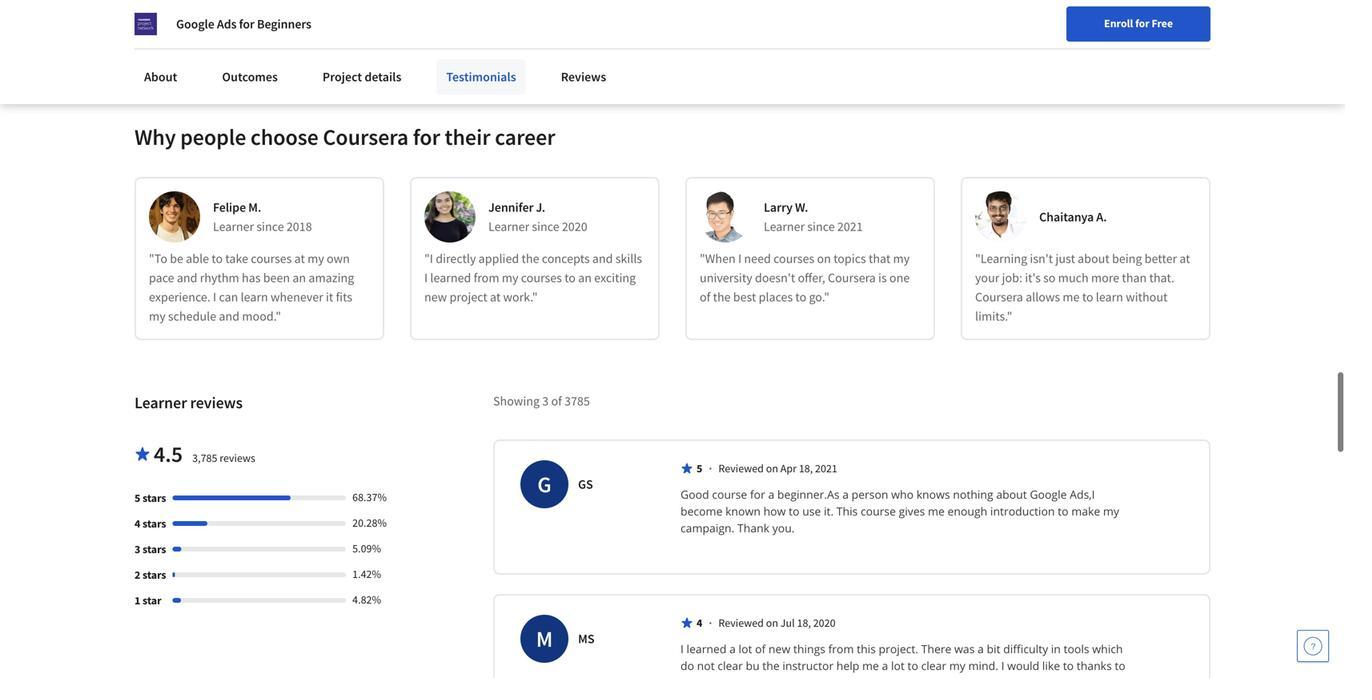 Task type: describe. For each thing, give the bounding box(es) containing it.
courses inside "i directly applied the concepts and skills i learned from my courses to an exciting new project at work."
[[521, 270, 562, 286]]

2020 for jennifer j. learner since 2020
[[562, 219, 587, 235]]

to down which
[[1115, 658, 1126, 673]]

this inside "good course for a beginner.as a person who knows nothing about google ads,i become known how to use it. this course gives me enough introduction to make my campaign. thank you."
[[837, 504, 858, 519]]

stars for 5 stars
[[143, 491, 166, 505]]

my down experience.
[[149, 308, 166, 324]]

i inside "when i need courses on topics that my university doesn't offer, coursera is one of the best places to go."
[[738, 251, 742, 267]]

to left make
[[1058, 504, 1069, 519]]

4.82%
[[352, 593, 381, 607]]

schedule
[[168, 308, 216, 324]]

help center image
[[1304, 637, 1323, 656]]

larry w. learner since 2021
[[764, 199, 863, 235]]

bu
[[746, 658, 760, 673]]

coursera inside the "learning isn't just about being better at your job: it's so much more than that. coursera allows me to learn without limits."
[[975, 289, 1023, 305]]

1 vertical spatial and
[[177, 270, 197, 286]]

for inside button
[[1136, 16, 1150, 30]]

about inside the "learning isn't just about being better at your job: it's so much more than that. coursera allows me to learn without limits."
[[1078, 251, 1110, 267]]

i inside the ""to be able to take courses at my own pace and rhythm has been an amazing experience. i can learn whenever it fits my schedule and mood.""
[[213, 289, 216, 305]]

known
[[726, 504, 761, 519]]

0 horizontal spatial course
[[712, 487, 747, 502]]

reviews
[[561, 69, 606, 85]]

person
[[852, 487, 888, 502]]

this inside this guided project is designed for laptops or desktop computers with a reliable internet connection, not mobile devices.
[[194, 7, 216, 23]]

a inside this guided project is designed for laptops or desktop computers with a reliable internet connection, not mobile devices.
[[569, 7, 576, 23]]

you.
[[773, 520, 795, 536]]

about link
[[135, 59, 187, 94]]

3,785 reviews
[[192, 451, 255, 465]]

tools
[[1064, 641, 1090, 657]]

or
[[423, 7, 435, 23]]

felipe
[[213, 199, 246, 215]]

project.
[[879, 641, 919, 657]]

project inside this guided project is designed for laptops or desktop computers with a reliable internet connection, not mobile devices.
[[260, 7, 298, 23]]

fits
[[336, 289, 352, 305]]

isn't
[[1030, 251, 1053, 267]]

enroll
[[1104, 16, 1133, 30]]

2 stars
[[135, 568, 166, 582]]

enroll for free
[[1104, 16, 1173, 30]]

the inside "i directly applied the concepts and skills i learned from my courses to an exciting new project at work."
[[522, 251, 539, 267]]

2 vertical spatial and
[[219, 308, 239, 324]]

at for better
[[1180, 251, 1190, 267]]

i up do
[[681, 641, 684, 657]]

that
[[869, 251, 891, 267]]

0 horizontal spatial this
[[681, 675, 700, 678]]

help
[[837, 658, 860, 673]]

amazing
[[309, 270, 354, 286]]

without
[[1126, 289, 1168, 305]]

jennifer j. learner since 2020
[[488, 199, 587, 235]]

i learned a lot of new things from this project. there was a bit difficulty in tools which do not clear bu the instructor help me a lot to clear my mind. i would like to thanks to this instructor.
[[681, 641, 1129, 678]]

a left bit
[[978, 641, 984, 657]]

to right the like
[[1063, 658, 1074, 673]]

much
[[1058, 270, 1089, 286]]

20.28%
[[352, 516, 387, 530]]

is inside this guided project is designed for laptops or desktop computers with a reliable internet connection, not mobile devices.
[[301, 7, 309, 23]]

learner reviews
[[135, 393, 243, 413]]

"to
[[149, 251, 167, 267]]

pace
[[149, 270, 174, 286]]

a up instructor.
[[730, 641, 736, 657]]

1 horizontal spatial course
[[861, 504, 896, 519]]

instructor
[[783, 658, 834, 673]]

places
[[759, 289, 793, 305]]

at inside "i directly applied the concepts and skills i learned from my courses to an exciting new project at work."
[[490, 289, 501, 305]]

2 clear from the left
[[921, 658, 947, 673]]

my inside "when i need courses on topics that my university doesn't offer, coursera is one of the best places to go."
[[893, 251, 910, 267]]

5 for 5 stars
[[135, 491, 140, 505]]

internet
[[621, 7, 664, 23]]

jul
[[781, 616, 795, 630]]

star
[[143, 593, 161, 608]]

need
[[744, 251, 771, 267]]

with
[[543, 7, 567, 23]]

free
[[1152, 16, 1173, 30]]

w.
[[795, 199, 808, 215]]

2021 for larry w. learner since 2021
[[837, 219, 863, 235]]

since for j.
[[532, 219, 559, 235]]

this guided project is designed for laptops or desktop computers with a reliable internet connection, not mobile devices.
[[194, 7, 664, 42]]

1
[[135, 593, 140, 608]]

reviews for 3,785 reviews
[[220, 451, 255, 465]]

showing
[[493, 393, 540, 409]]

learned inside "i directly applied the concepts and skills i learned from my courses to an exciting new project at work."
[[430, 270, 471, 286]]

why
[[135, 123, 176, 151]]

guided
[[219, 7, 257, 23]]

1 clear from the left
[[718, 658, 743, 673]]

do
[[681, 658, 694, 673]]

not inside this guided project is designed for laptops or desktop computers with a reliable internet connection, not mobile devices.
[[260, 26, 278, 42]]

2018
[[287, 219, 312, 235]]

make
[[1072, 504, 1100, 519]]

0 vertical spatial lot
[[739, 641, 752, 657]]

allows
[[1026, 289, 1060, 305]]

68.37%
[[352, 490, 387, 504]]

5 for 5
[[697, 461, 703, 476]]

is inside "when i need courses on topics that my university doesn't offer, coursera is one of the best places to go."
[[878, 270, 887, 286]]

one
[[890, 270, 910, 286]]

knows
[[917, 487, 950, 502]]

for left their
[[413, 123, 440, 151]]

good
[[681, 487, 709, 502]]

be
[[170, 251, 183, 267]]

"learning isn't just about being better at your job: it's so much more than that. coursera allows me to learn without limits."
[[975, 251, 1190, 324]]

reviews link
[[551, 59, 616, 94]]

3,785
[[192, 451, 217, 465]]

stars for 3 stars
[[143, 542, 166, 556]]

4.5
[[154, 440, 183, 468]]

1 vertical spatial lot
[[891, 658, 905, 673]]

0 vertical spatial 3
[[542, 393, 549, 409]]

designed
[[312, 7, 361, 23]]

learner for felipe
[[213, 219, 254, 235]]

m.
[[248, 199, 261, 215]]

of inside the i learned a lot of new things from this project. there was a bit difficulty in tools which do not clear bu the instructor help me a lot to clear my mind. i would like to thanks to this instructor.
[[755, 641, 766, 657]]

testimonials link
[[437, 59, 526, 94]]

2021 for reviewed on apr 18, 2021
[[815, 461, 838, 476]]

1.42%
[[352, 567, 381, 581]]

university
[[700, 270, 753, 286]]

learn for has
[[241, 289, 268, 305]]

the inside "when i need courses on topics that my university doesn't offer, coursera is one of the best places to go."
[[713, 289, 731, 305]]

about inside "good course for a beginner.as a person who knows nothing about google ads,i become known how to use it. this course gives me enough introduction to make my campaign. thank you."
[[996, 487, 1027, 502]]

laptops
[[381, 7, 421, 23]]

instructor.
[[703, 675, 757, 678]]

2020 for reviewed on jul 18, 2020
[[813, 616, 836, 630]]

just
[[1056, 251, 1075, 267]]

about
[[144, 69, 177, 85]]

since for w.
[[807, 219, 835, 235]]

from inside "i directly applied the concepts and skills i learned from my courses to an exciting new project at work."
[[474, 270, 499, 286]]

nothing
[[953, 487, 994, 502]]

than
[[1122, 270, 1147, 286]]

"learning
[[975, 251, 1028, 267]]

can
[[219, 289, 238, 305]]

details
[[365, 69, 402, 85]]

"i
[[424, 251, 433, 267]]

for inside this guided project is designed for laptops or desktop computers with a reliable internet connection, not mobile devices.
[[363, 7, 378, 23]]

1 horizontal spatial project
[[323, 69, 362, 85]]

since for m.
[[257, 219, 284, 235]]

stars for 4 stars
[[143, 516, 166, 531]]

learner for jennifer
[[488, 219, 529, 235]]

"when
[[700, 251, 736, 267]]

beginner.as
[[777, 487, 840, 502]]

0 vertical spatial google
[[176, 16, 214, 32]]

reviews for learner reviews
[[190, 393, 243, 413]]

limits."
[[975, 308, 1013, 324]]

mood."
[[242, 308, 281, 324]]



Task type: locate. For each thing, give the bounding box(es) containing it.
to inside the "learning isn't just about being better at your job: it's so much more than that. coursera allows me to learn without limits."
[[1082, 289, 1094, 305]]

gives
[[899, 504, 925, 519]]

at inside the "learning isn't just about being better at your job: it's so much more than that. coursera allows me to learn without limits."
[[1180, 251, 1190, 267]]

since
[[257, 219, 284, 235], [532, 219, 559, 235], [807, 219, 835, 235]]

stars up 3 stars
[[143, 516, 166, 531]]

at inside the ""to be able to take courses at my own pace and rhythm has been an amazing experience. i can learn whenever it fits my schedule and mood.""
[[294, 251, 305, 267]]

doesn't
[[755, 270, 795, 286]]

is up the mobile
[[301, 7, 309, 23]]

to inside "when i need courses on topics that my university doesn't offer, coursera is one of the best places to go."
[[795, 289, 807, 305]]

why people choose coursera for their career
[[135, 123, 555, 151]]

project
[[260, 7, 298, 23], [323, 69, 362, 85]]

0 horizontal spatial at
[[294, 251, 305, 267]]

2020 up concepts
[[562, 219, 587, 235]]

1 horizontal spatial about
[[1078, 251, 1110, 267]]

coursera
[[323, 123, 409, 151], [828, 270, 876, 286], [975, 289, 1023, 305]]

and
[[592, 251, 613, 267], [177, 270, 197, 286], [219, 308, 239, 324]]

my up the one on the top right
[[893, 251, 910, 267]]

about
[[1078, 251, 1110, 267], [996, 487, 1027, 502]]

career
[[495, 123, 555, 151]]

2 vertical spatial coursera
[[975, 289, 1023, 305]]

connection,
[[194, 26, 257, 42]]

coursera down the project details link
[[323, 123, 409, 151]]

at left work."
[[490, 289, 501, 305]]

learner down 'jennifer'
[[488, 219, 529, 235]]

this right it. on the bottom right of page
[[837, 504, 858, 519]]

m
[[536, 625, 553, 653]]

a right with
[[569, 7, 576, 23]]

0 horizontal spatial project
[[260, 7, 298, 23]]

2 horizontal spatial of
[[755, 641, 766, 657]]

from up help
[[828, 641, 854, 657]]

for up known
[[750, 487, 765, 502]]

2 since from the left
[[532, 219, 559, 235]]

1 horizontal spatial not
[[697, 658, 715, 673]]

1 star
[[135, 593, 161, 608]]

me inside the i learned a lot of new things from this project. there was a bit difficulty in tools which do not clear bu the instructor help me a lot to clear my mind. i would like to thanks to this instructor.
[[862, 658, 879, 673]]

0 horizontal spatial clear
[[718, 658, 743, 673]]

None search field
[[228, 10, 613, 42]]

learn down more
[[1096, 289, 1123, 305]]

4 for 4
[[697, 616, 703, 630]]

0 vertical spatial on
[[817, 251, 831, 267]]

1 horizontal spatial learn
[[1096, 289, 1123, 305]]

an inside the ""to be able to take courses at my own pace and rhythm has been an amazing experience. i can learn whenever it fits my schedule and mood.""
[[293, 270, 306, 286]]

4 for 4 stars
[[135, 516, 140, 531]]

new left project
[[424, 289, 447, 305]]

reviewed for m
[[719, 616, 764, 630]]

me inside the "learning isn't just about being better at your job: it's so much more than that. coursera allows me to learn without limits."
[[1063, 289, 1080, 305]]

1 horizontal spatial the
[[713, 289, 731, 305]]

1 vertical spatial this
[[837, 504, 858, 519]]

1 horizontal spatial 4
[[697, 616, 703, 630]]

5 stars
[[135, 491, 166, 505]]

clear
[[718, 658, 743, 673], [921, 658, 947, 673]]

the down university on the right top
[[713, 289, 731, 305]]

the
[[522, 251, 539, 267], [713, 289, 731, 305], [763, 658, 780, 673]]

the inside the i learned a lot of new things from this project. there was a bit difficulty in tools which do not clear bu the instructor help me a lot to clear my mind. i would like to thanks to this instructor.
[[763, 658, 780, 673]]

0 vertical spatial about
[[1078, 251, 1110, 267]]

is
[[301, 7, 309, 23], [878, 270, 887, 286]]

1 vertical spatial coursera
[[828, 270, 876, 286]]

courses inside "when i need courses on topics that my university doesn't offer, coursera is one of the best places to go."
[[774, 251, 815, 267]]

go."
[[809, 289, 830, 305]]

courses up work."
[[521, 270, 562, 286]]

0 horizontal spatial coursera
[[323, 123, 409, 151]]

0 vertical spatial and
[[592, 251, 613, 267]]

is left the one on the top right
[[878, 270, 887, 286]]

at for courses
[[294, 251, 305, 267]]

2 horizontal spatial coursera
[[975, 289, 1023, 305]]

1 horizontal spatial at
[[490, 289, 501, 305]]

0 horizontal spatial since
[[257, 219, 284, 235]]

2 horizontal spatial at
[[1180, 251, 1190, 267]]

1 horizontal spatial this
[[857, 641, 876, 657]]

1 horizontal spatial lot
[[891, 658, 905, 673]]

3 right "showing"
[[542, 393, 549, 409]]

learned down directly at the top left
[[430, 270, 471, 286]]

i
[[738, 251, 742, 267], [424, 270, 428, 286], [213, 289, 216, 305], [681, 641, 684, 657], [1001, 658, 1005, 673]]

i left can
[[213, 289, 216, 305]]

stars down 4 stars
[[143, 542, 166, 556]]

0 horizontal spatial 3
[[135, 542, 140, 556]]

more
[[1091, 270, 1120, 286]]

mobile
[[280, 26, 318, 42]]

1 horizontal spatial new
[[769, 641, 791, 657]]

course
[[712, 487, 747, 502], [861, 504, 896, 519]]

1 vertical spatial reviews
[[220, 451, 255, 465]]

to down the much at the right of the page
[[1082, 289, 1094, 305]]

since down the j.
[[532, 219, 559, 235]]

better
[[1145, 251, 1177, 267]]

2 vertical spatial on
[[766, 616, 778, 630]]

me right help
[[862, 658, 879, 673]]

4
[[135, 516, 140, 531], [697, 616, 703, 630]]

2 horizontal spatial and
[[592, 251, 613, 267]]

1 vertical spatial project
[[323, 69, 362, 85]]

i down "i at the top left
[[424, 270, 428, 286]]

2021 up topics
[[837, 219, 863, 235]]

ads,i
[[1070, 487, 1095, 502]]

1 vertical spatial on
[[766, 461, 778, 476]]

for left the laptops
[[363, 7, 378, 23]]

learn inside the "learning isn't just about being better at your job: it's so much more than that. coursera allows me to learn without limits."
[[1096, 289, 1123, 305]]

introduction
[[990, 504, 1055, 519]]

2 horizontal spatial since
[[807, 219, 835, 235]]

i inside "i directly applied the concepts and skills i learned from my courses to an exciting new project at work."
[[424, 270, 428, 286]]

1 stars from the top
[[143, 491, 166, 505]]

1 vertical spatial 18,
[[797, 616, 811, 630]]

my left own
[[308, 251, 324, 267]]

my up work."
[[502, 270, 519, 286]]

not left the mobile
[[260, 26, 278, 42]]

2 horizontal spatial the
[[763, 658, 780, 673]]

since down m.
[[257, 219, 284, 235]]

on left apr
[[766, 461, 778, 476]]

desktop
[[437, 7, 480, 23]]

since down w.
[[807, 219, 835, 235]]

18, right jul
[[797, 616, 811, 630]]

coursera up limits."
[[975, 289, 1023, 305]]

project details link
[[313, 59, 411, 94]]

0 vertical spatial not
[[260, 26, 278, 42]]

0 vertical spatial 4
[[135, 516, 140, 531]]

reviewed for g
[[719, 461, 764, 476]]

on inside "when i need courses on topics that my university doesn't offer, coursera is one of the best places to go."
[[817, 251, 831, 267]]

0 horizontal spatial 2020
[[562, 219, 587, 235]]

about up more
[[1078, 251, 1110, 267]]

"i directly applied the concepts and skills i learned from my courses to an exciting new project at work."
[[424, 251, 642, 305]]

courses inside the ""to be able to take courses at my own pace and rhythm has been an amazing experience. i can learn whenever it fits my schedule and mood.""
[[251, 251, 292, 267]]

5 up 4 stars
[[135, 491, 140, 505]]

lot up the bu
[[739, 641, 752, 657]]

of up the bu
[[755, 641, 766, 657]]

reviewed on apr 18, 2021
[[719, 461, 838, 476]]

1 vertical spatial course
[[861, 504, 896, 519]]

0 horizontal spatial this
[[194, 7, 216, 23]]

1 horizontal spatial is
[[878, 270, 887, 286]]

coursera down topics
[[828, 270, 876, 286]]

the right applied
[[522, 251, 539, 267]]

difficulty
[[1004, 641, 1048, 657]]

0 vertical spatial project
[[260, 7, 298, 23]]

1 horizontal spatial from
[[828, 641, 854, 657]]

2 stars from the top
[[143, 516, 166, 531]]

this down do
[[681, 675, 700, 678]]

0 horizontal spatial me
[[862, 658, 879, 673]]

1 learn from the left
[[241, 289, 268, 305]]

0 vertical spatial 2020
[[562, 219, 587, 235]]

1 horizontal spatial this
[[837, 504, 858, 519]]

2 vertical spatial me
[[862, 658, 879, 673]]

show notifications image
[[1129, 20, 1148, 39]]

from down applied
[[474, 270, 499, 286]]

5
[[697, 461, 703, 476], [135, 491, 140, 505]]

on for g
[[766, 461, 778, 476]]

0 horizontal spatial courses
[[251, 251, 292, 267]]

beginners
[[257, 16, 311, 32]]

job:
[[1002, 270, 1023, 286]]

not right do
[[697, 658, 715, 673]]

"to be able to take courses at my own pace and rhythm has been an amazing experience. i can learn whenever it fits my schedule and mood."
[[149, 251, 354, 324]]

my right make
[[1103, 504, 1119, 519]]

courses up offer,
[[774, 251, 815, 267]]

learner inside larry w. learner since 2021
[[764, 219, 805, 235]]

my inside "i directly applied the concepts and skills i learned from my courses to an exciting new project at work."
[[502, 270, 519, 286]]

g
[[538, 470, 552, 498]]

0 vertical spatial new
[[424, 289, 447, 305]]

reviews
[[190, 393, 243, 413], [220, 451, 255, 465]]

and down can
[[219, 308, 239, 324]]

me inside "good course for a beginner.as a person who knows nothing about google ads,i become known how to use it. this course gives me enough introduction to make my campaign. thank you."
[[928, 504, 945, 519]]

me
[[1063, 289, 1080, 305], [928, 504, 945, 519], [862, 658, 879, 673]]

mind.
[[969, 658, 999, 673]]

reliable
[[578, 7, 619, 23]]

1 horizontal spatial learned
[[687, 641, 727, 657]]

18, for g
[[799, 461, 813, 476]]

showing 3 of 3785
[[493, 393, 590, 409]]

2
[[135, 568, 140, 582]]

0 horizontal spatial learned
[[430, 270, 471, 286]]

google up introduction
[[1030, 487, 1067, 502]]

2 vertical spatial the
[[763, 658, 780, 673]]

0 vertical spatial from
[[474, 270, 499, 286]]

gs
[[578, 476, 593, 492]]

like
[[1042, 658, 1060, 673]]

learned inside the i learned a lot of new things from this project. there was a bit difficulty in tools which do not clear bu the instructor help me a lot to clear my mind. i would like to thanks to this instructor.
[[687, 641, 727, 657]]

0 horizontal spatial new
[[424, 289, 447, 305]]

2 horizontal spatial courses
[[774, 251, 815, 267]]

thank
[[738, 520, 770, 536]]

reviewed up the bu
[[719, 616, 764, 630]]

for left free
[[1136, 16, 1150, 30]]

felipe m. learner since 2018
[[213, 199, 312, 235]]

1 an from the left
[[293, 270, 306, 286]]

courses up been
[[251, 251, 292, 267]]

0 vertical spatial is
[[301, 7, 309, 23]]

0 vertical spatial me
[[1063, 289, 1080, 305]]

1 vertical spatial of
[[551, 393, 562, 409]]

0 vertical spatial reviews
[[190, 393, 243, 413]]

1 horizontal spatial 3
[[542, 393, 549, 409]]

learner down felipe
[[213, 219, 254, 235]]

courses
[[251, 251, 292, 267], [774, 251, 815, 267], [521, 270, 562, 286]]

2 an from the left
[[578, 270, 592, 286]]

not inside the i learned a lot of new things from this project. there was a bit difficulty in tools which do not clear bu the instructor help me a lot to clear my mind. i would like to thanks to this instructor.
[[697, 658, 715, 673]]

how
[[764, 504, 786, 519]]

an up whenever
[[293, 270, 306, 286]]

course down person in the bottom of the page
[[861, 504, 896, 519]]

1 vertical spatial the
[[713, 289, 731, 305]]

of down university on the right top
[[700, 289, 711, 305]]

people
[[180, 123, 246, 151]]

of left 3785
[[551, 393, 562, 409]]

0 vertical spatial 18,
[[799, 461, 813, 476]]

1 horizontal spatial and
[[219, 308, 239, 324]]

coursera project network image
[[135, 13, 157, 35]]

become
[[681, 504, 723, 519]]

0 vertical spatial course
[[712, 487, 747, 502]]

0 vertical spatial 5
[[697, 461, 703, 476]]

learned up do
[[687, 641, 727, 657]]

0 vertical spatial coursera
[[323, 123, 409, 151]]

i right mind.
[[1001, 658, 1005, 673]]

1 horizontal spatial 5
[[697, 461, 703, 476]]

to down 'project.'
[[908, 658, 918, 673]]

18, right apr
[[799, 461, 813, 476]]

a down 'project.'
[[882, 658, 888, 673]]

for right the ads
[[239, 16, 255, 32]]

3 stars from the top
[[143, 542, 166, 556]]

1 horizontal spatial coursera
[[828, 270, 876, 286]]

stars for 2 stars
[[143, 568, 166, 582]]

and inside "i directly applied the concepts and skills i learned from my courses to an exciting new project at work."
[[592, 251, 613, 267]]

was
[[955, 641, 975, 657]]

testimonials
[[446, 69, 516, 85]]

0 horizontal spatial is
[[301, 7, 309, 23]]

stars up 4 stars
[[143, 491, 166, 505]]

1 horizontal spatial since
[[532, 219, 559, 235]]

new inside the i learned a lot of new things from this project. there was a bit difficulty in tools which do not clear bu the instructor help me a lot to clear my mind. i would like to thanks to this instructor.
[[769, 641, 791, 657]]

0 horizontal spatial lot
[[739, 641, 752, 657]]

google inside "good course for a beginner.as a person who knows nothing about google ads,i become known how to use it. this course gives me enough introduction to make my campaign. thank you."
[[1030, 487, 1067, 502]]

this left the ads
[[194, 7, 216, 23]]

learner inside the jennifer j. learner since 2020
[[488, 219, 529, 235]]

3 up 2
[[135, 542, 140, 556]]

0 vertical spatial reviewed
[[719, 461, 764, 476]]

1 vertical spatial not
[[697, 658, 715, 673]]

outcomes link
[[213, 59, 287, 94]]

0 horizontal spatial learn
[[241, 289, 268, 305]]

this up help
[[857, 641, 876, 657]]

lot down 'project.'
[[891, 658, 905, 673]]

it.
[[824, 504, 834, 519]]

a left person in the bottom of the page
[[843, 487, 849, 502]]

4 stars
[[135, 516, 166, 531]]

0 vertical spatial this
[[194, 7, 216, 23]]

applied
[[479, 251, 519, 267]]

new inside "i directly applied the concepts and skills i learned from my courses to an exciting new project at work."
[[424, 289, 447, 305]]

1 vertical spatial reviewed
[[719, 616, 764, 630]]

devices.
[[320, 26, 363, 42]]

reviews up 3,785 reviews
[[190, 393, 243, 413]]

1 since from the left
[[257, 219, 284, 235]]

0 horizontal spatial about
[[996, 487, 1027, 502]]

google left the ads
[[176, 16, 214, 32]]

clear up instructor.
[[718, 658, 743, 673]]

an inside "i directly applied the concepts and skills i learned from my courses to an exciting new project at work."
[[578, 270, 592, 286]]

to left go." at the right of the page
[[795, 289, 807, 305]]

0 horizontal spatial an
[[293, 270, 306, 286]]

2 reviewed from the top
[[719, 616, 764, 630]]

1 reviewed from the top
[[719, 461, 764, 476]]

project left details
[[323, 69, 362, 85]]

larry
[[764, 199, 793, 215]]

to inside "i directly applied the concepts and skills i learned from my courses to an exciting new project at work."
[[565, 270, 576, 286]]

2020 inside the jennifer j. learner since 2020
[[562, 219, 587, 235]]

0 vertical spatial this
[[857, 641, 876, 657]]

2 learn from the left
[[1096, 289, 1123, 305]]

the right the bu
[[763, 658, 780, 673]]

to up 'rhythm'
[[212, 251, 223, 267]]

for inside "good course for a beginner.as a person who knows nothing about google ads,i become known how to use it. this course gives me enough introduction to make my campaign. thank you."
[[750, 487, 765, 502]]

since inside felipe m. learner since 2018
[[257, 219, 284, 235]]

0 vertical spatial the
[[522, 251, 539, 267]]

reviewed up known
[[719, 461, 764, 476]]

0 horizontal spatial not
[[260, 26, 278, 42]]

learn for more
[[1096, 289, 1123, 305]]

1 horizontal spatial clear
[[921, 658, 947, 673]]

an
[[293, 270, 306, 286], [578, 270, 592, 286]]

stars right 2
[[143, 568, 166, 582]]

to down concepts
[[565, 270, 576, 286]]

learner for larry
[[764, 219, 805, 235]]

who
[[891, 487, 914, 502]]

0 vertical spatial learned
[[430, 270, 471, 286]]

concepts
[[542, 251, 590, 267]]

2021
[[837, 219, 863, 235], [815, 461, 838, 476]]

since inside the jennifer j. learner since 2020
[[532, 219, 559, 235]]

1 vertical spatial is
[[878, 270, 887, 286]]

reviews right 3,785
[[220, 451, 255, 465]]

2 horizontal spatial me
[[1063, 289, 1080, 305]]

learner up 4.5
[[135, 393, 187, 413]]

4 up 3 stars
[[135, 516, 140, 531]]

to inside the ""to be able to take courses at my own pace and rhythm has been an amazing experience. i can learn whenever it fits my schedule and mood.""
[[212, 251, 223, 267]]

things
[[793, 641, 826, 657]]

i left need
[[738, 251, 742, 267]]

english button
[[1009, 0, 1106, 52]]

able
[[186, 251, 209, 267]]

1 horizontal spatial me
[[928, 504, 945, 519]]

1 horizontal spatial courses
[[521, 270, 562, 286]]

18, for m
[[797, 616, 811, 630]]

topics
[[834, 251, 866, 267]]

about up introduction
[[996, 487, 1027, 502]]

use
[[803, 504, 821, 519]]

chaitanya
[[1039, 209, 1094, 225]]

my inside the i learned a lot of new things from this project. there was a bit difficulty in tools which do not clear bu the instructor help me a lot to clear my mind. i would like to thanks to this instructor.
[[950, 658, 966, 673]]

0 vertical spatial 2021
[[837, 219, 863, 235]]

rhythm
[[200, 270, 239, 286]]

offer,
[[798, 270, 825, 286]]

learner
[[213, 219, 254, 235], [488, 219, 529, 235], [764, 219, 805, 235], [135, 393, 187, 413]]

since inside larry w. learner since 2021
[[807, 219, 835, 235]]

me down knows
[[928, 504, 945, 519]]

best
[[733, 289, 756, 305]]

my inside "good course for a beginner.as a person who knows nothing about google ads,i become known how to use it. this course gives me enough introduction to make my campaign. thank you."
[[1103, 504, 1119, 519]]

1 vertical spatial from
[[828, 641, 854, 657]]

0 horizontal spatial google
[[176, 16, 214, 32]]

2020
[[562, 219, 587, 235], [813, 616, 836, 630]]

from inside the i learned a lot of new things from this project. there was a bit difficulty in tools which do not clear bu the instructor help me a lot to clear my mind. i would like to thanks to this instructor.
[[828, 641, 854, 657]]

2021 inside larry w. learner since 2021
[[837, 219, 863, 235]]

a up how
[[768, 487, 775, 502]]

good course for a beginner.as a person who knows nothing about google ads,i become known how to use it. this course gives me enough introduction to make my campaign. thank you.
[[681, 487, 1122, 536]]

there
[[921, 641, 952, 657]]

0 horizontal spatial 5
[[135, 491, 140, 505]]

0 horizontal spatial the
[[522, 251, 539, 267]]

stars
[[143, 491, 166, 505], [143, 516, 166, 531], [143, 542, 166, 556], [143, 568, 166, 582]]

1 vertical spatial learned
[[687, 641, 727, 657]]

clear down there
[[921, 658, 947, 673]]

learn down has
[[241, 289, 268, 305]]

coursera inside "when i need courses on topics that my university doesn't offer, coursera is one of the best places to go."
[[828, 270, 876, 286]]

1 vertical spatial new
[[769, 641, 791, 657]]

learner inside felipe m. learner since 2018
[[213, 219, 254, 235]]

4 left reviewed on jul 18, 2020
[[697, 616, 703, 630]]

3 since from the left
[[807, 219, 835, 235]]

project up the mobile
[[260, 7, 298, 23]]

0 horizontal spatial 4
[[135, 516, 140, 531]]

1 vertical spatial 4
[[697, 616, 703, 630]]

to left use
[[789, 504, 800, 519]]

new down reviewed on jul 18, 2020
[[769, 641, 791, 657]]

4 stars from the top
[[143, 568, 166, 582]]

this
[[857, 641, 876, 657], [681, 675, 700, 678]]

apr
[[781, 461, 797, 476]]

2020 up things
[[813, 616, 836, 630]]

on for m
[[766, 616, 778, 630]]

learner down 'larry' at the right top of page
[[764, 219, 805, 235]]

1 vertical spatial 3
[[135, 542, 140, 556]]

1 vertical spatial me
[[928, 504, 945, 519]]

choose
[[251, 123, 319, 151]]

been
[[263, 270, 290, 286]]

0 horizontal spatial of
[[551, 393, 562, 409]]

of inside "when i need courses on topics that my university doesn't offer, coursera is one of the best places to go."
[[700, 289, 711, 305]]

learn inside the ""to be able to take courses at my own pace and rhythm has been an amazing experience. i can learn whenever it fits my schedule and mood.""
[[241, 289, 268, 305]]

"when i need courses on topics that my university doesn't offer, coursera is one of the best places to go."
[[700, 251, 910, 305]]



Task type: vqa. For each thing, say whether or not it's contained in the screenshot.
Georgetown University
no



